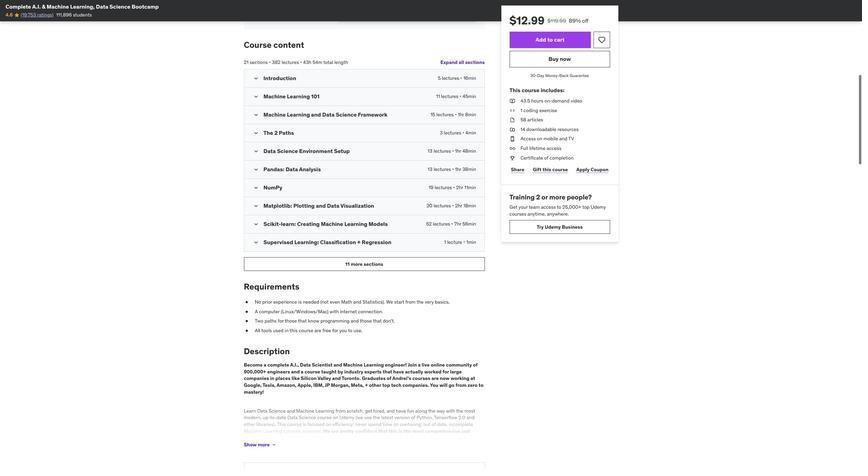 Task type: vqa. For each thing, say whether or not it's contained in the screenshot.


Task type: locate. For each thing, give the bounding box(es) containing it.
pandas: data analysis
[[264, 166, 321, 173]]

lectures right 19 on the top of page
[[435, 185, 452, 191]]

and left tv
[[560, 136, 568, 142]]

is up anymore.
[[303, 422, 307, 428]]

2 small image from the top
[[253, 167, 260, 173]]

0 horizontal spatial this
[[277, 422, 286, 428]]

the left the way
[[429, 409, 436, 415]]

xsmall image left two
[[244, 318, 250, 325]]

more inside the 11 more sections button
[[351, 261, 363, 268]]

1 small image from the top
[[253, 93, 260, 100]]

2 13 from the top
[[428, 167, 433, 173]]

numpy
[[264, 184, 283, 191]]

2 vertical spatial udemy
[[340, 415, 355, 421]]

13
[[428, 148, 433, 154], [428, 167, 433, 173]]

are down worked
[[432, 376, 439, 382]]

43h 54m
[[303, 59, 323, 65]]

those down (linux/windows/mac)
[[285, 318, 297, 325]]

courses inside graduates of andrei's courses are now working at google, tesla, amazon, apple, ibm, jp morgan, meta, + other top tech companies. you will go from zero to mastery!
[[413, 376, 431, 382]]

small image for pandas:
[[253, 167, 260, 173]]

learn
[[244, 409, 256, 415]]

course
[[522, 87, 540, 94], [553, 167, 569, 173], [299, 328, 314, 334], [305, 369, 320, 375], [317, 415, 332, 421], [287, 422, 302, 428], [263, 436, 279, 442]]

are left free
[[315, 328, 322, 334]]

no prior experience is needed (not even math and statistics). we start from the very basics.
[[255, 299, 450, 306]]

0 vertical spatial this
[[510, 87, 521, 94]]

access down mobile
[[547, 145, 562, 152]]

1 horizontal spatial this
[[389, 429, 398, 435]]

more right or
[[550, 193, 566, 202]]

11min
[[465, 185, 477, 191]]

7 small image from the top
[[253, 221, 260, 228]]

coupon
[[591, 167, 609, 173]]

1 13 from the top
[[428, 148, 433, 154]]

content
[[274, 39, 304, 50]]

wishlist image
[[598, 36, 607, 44]]

1 vertical spatial in
[[270, 376, 275, 382]]

2 vertical spatial small image
[[253, 240, 260, 246]]

1 vertical spatial small image
[[253, 167, 260, 173]]

expand
[[441, 59, 458, 65]]

demand
[[553, 98, 570, 104]]

2 right the
[[275, 130, 278, 137]]

tv
[[569, 136, 575, 142]]

more inside show more button
[[258, 442, 270, 449]]

52 lectures • 7hr 56min
[[427, 221, 477, 227]]

2 vertical spatial for
[[443, 369, 449, 375]]

are inside we are pretty confident that this is the most comprehensive and modern course you will find on the subject anywhere (bold statement, we know).
[[332, 429, 339, 435]]

udemy down people?
[[591, 204, 607, 210]]

course
[[244, 39, 272, 50]]

2 horizontal spatial udemy
[[591, 204, 607, 210]]

from right the start
[[406, 299, 416, 306]]

will down tutorials
[[289, 436, 297, 442]]

small image for supervised
[[253, 240, 260, 246]]

+ inside graduates of andrei's courses are now working at google, tesla, amazon, apple, ibm, jp morgan, meta, + other top tech companies. you will go from zero to mastery!
[[365, 383, 368, 389]]

2 for the
[[275, 130, 278, 137]]

1 vertical spatial from
[[456, 383, 467, 389]]

1 vertical spatial other
[[244, 422, 255, 428]]

learning up focused
[[316, 409, 335, 415]]

graduates of andrei's courses are now working at google, tesla, amazon, apple, ibm, jp morgan, meta, + other top tech companies. you will go from zero to mastery!
[[244, 376, 484, 396]]

on inside we are pretty confident that this is the most comprehensive and modern course you will find on the subject anywhere (bold statement, we know).
[[308, 436, 314, 442]]

0 horizontal spatial we
[[323, 429, 331, 435]]

machine learning and data science framework
[[264, 111, 388, 118]]

xsmall image for no
[[244, 299, 250, 306]]

11 for 11 more sections
[[346, 261, 350, 268]]

get
[[510, 204, 518, 210]]

1 vertical spatial have
[[396, 409, 406, 415]]

and down incomplete
[[462, 429, 470, 435]]

learning down machine learning 101
[[287, 111, 310, 118]]

money-
[[546, 73, 560, 78]]

courses
[[510, 211, 527, 217], [413, 376, 431, 382]]

that down (linux/windows/mac)
[[298, 318, 307, 325]]

• left '45min'
[[460, 93, 462, 100]]

lectures for introduction
[[442, 75, 460, 81]]

science up focused
[[299, 415, 316, 421]]

small image
[[253, 75, 260, 82], [253, 112, 260, 119], [253, 130, 260, 137], [253, 148, 260, 155], [253, 185, 260, 192], [253, 203, 260, 210], [253, 221, 260, 228]]

from
[[406, 299, 416, 306], [456, 383, 467, 389], [336, 409, 346, 415]]

0 horizontal spatial more
[[258, 442, 270, 449]]

1 vertical spatial 2hr
[[456, 203, 463, 209]]

1 vertical spatial courses
[[413, 376, 431, 382]]

1 small image from the top
[[253, 75, 260, 82]]

xsmall image left 58
[[510, 117, 516, 124]]

we
[[405, 436, 411, 442]]

0 vertical spatial 1
[[521, 107, 523, 114]]

0 vertical spatial udemy
[[591, 204, 607, 210]]

add to cart button
[[510, 32, 591, 48]]

and right math
[[354, 299, 362, 306]]

2 left or
[[537, 193, 541, 202]]

2 horizontal spatial a
[[418, 363, 421, 369]]

connection.
[[358, 309, 384, 315]]

from inside graduates of andrei's courses are now working at google, tesla, amazon, apple, ibm, jp morgan, meta, + other top tech companies. you will go from zero to mastery!
[[456, 383, 467, 389]]

the 2 paths
[[264, 130, 294, 137]]

to
[[548, 36, 553, 43], [557, 204, 562, 210], [348, 328, 353, 334], [479, 383, 484, 389]]

buy now button
[[510, 51, 611, 68]]

xsmall image left full
[[510, 145, 516, 152]]

1 coding exercise
[[521, 107, 558, 114]]

0 vertical spatial we
[[387, 299, 393, 306]]

xsmall image for 58
[[510, 117, 516, 124]]

of up tech
[[387, 376, 392, 382]]

13 up 19 on the top of page
[[428, 167, 433, 173]]

1 horizontal spatial +
[[365, 383, 368, 389]]

that inside become a complete a.i., data scientist and machine learning engineer! join a live online community of 900,000+ engineers and a course taught by industry experts that have actually worked for large companies in places like silicon valley and toronto.
[[383, 369, 393, 375]]

we up subject on the left of page
[[323, 429, 331, 435]]

1 vertical spatial top
[[383, 383, 391, 389]]

to right zero
[[479, 383, 484, 389]]

3 small image from the top
[[253, 130, 260, 137]]

a up silicon
[[301, 369, 304, 375]]

+ left regression
[[358, 239, 361, 246]]

(19,753 ratings)
[[21, 12, 53, 18]]

xsmall image for 14
[[510, 126, 516, 133]]

1 horizontal spatial for
[[333, 328, 338, 334]]

0 vertical spatial 2hr
[[457, 185, 464, 191]]

confident
[[355, 429, 377, 435]]

of inside become a complete a.i., data scientist and machine learning engineer! join a live online community of 900,000+ engineers and a course taught by industry experts that have actually worked for large companies in places like silicon valley and toronto.
[[474, 363, 478, 369]]

zero
[[468, 383, 478, 389]]

from down working at the right bottom of page
[[456, 383, 467, 389]]

on down anymore.
[[308, 436, 314, 442]]

certificate of completion
[[521, 155, 574, 161]]

2hr
[[457, 185, 464, 191], [456, 203, 463, 209]]

sections inside the 11 more sections button
[[364, 261, 384, 268]]

science up to-
[[269, 409, 286, 415]]

1 horizontal spatial top
[[583, 204, 590, 210]]

1 horizontal spatial 1
[[521, 107, 523, 114]]

in inside become a complete a.i., data scientist and machine learning engineer! join a live online community of 900,000+ engineers and a course taught by industry experts that have actually worked for large companies in places like silicon valley and toronto.
[[270, 376, 275, 382]]

is up statement,
[[399, 429, 403, 435]]

3 small image from the top
[[253, 240, 260, 246]]

most up 2.0
[[465, 409, 476, 415]]

0 horizontal spatial courses
[[413, 376, 431, 382]]

0 horizontal spatial is
[[299, 299, 302, 306]]

1 vertical spatial 1hr
[[456, 148, 462, 154]]

programming
[[321, 318, 350, 325]]

python,
[[417, 415, 433, 421]]

2 vertical spatial this
[[389, 429, 398, 435]]

1 vertical spatial 13
[[428, 167, 433, 173]]

basics.
[[435, 299, 450, 306]]

scikit-learn: creating machine learning models
[[264, 221, 388, 228]]

all
[[459, 59, 465, 65]]

20 lectures • 2hr 18min
[[427, 203, 477, 209]]

now up go
[[440, 376, 450, 382]]

sections inside expand all sections dropdown button
[[466, 59, 485, 65]]

1 horizontal spatial sections
[[364, 261, 384, 268]]

we
[[387, 299, 393, 306], [323, 429, 331, 435]]

0 vertical spatial in
[[285, 328, 289, 334]]

learn:
[[281, 221, 296, 228]]

at
[[471, 376, 476, 382]]

even
[[330, 299, 340, 306]]

• for introduction
[[461, 75, 463, 81]]

1 left lecture
[[445, 240, 446, 246]]

• for machine learning 101
[[460, 93, 462, 100]]

have inside learn data science and machine learning from scratch, get hired, and have fun along the way with the most modern, up-to-date data science course on udemy (we use the latest version of python, tensorflow 2.0 and other libraries). this course is focused on efficiency: never spend time on confusing, out of date, incomplete machine learning tutorials anymore.
[[396, 409, 406, 415]]

xsmall image left the coding
[[510, 107, 516, 114]]

• left 11min
[[454, 185, 455, 191]]

lectures down 13 lectures • 1hr 48min
[[434, 167, 451, 173]]

for right free
[[333, 328, 338, 334]]

0 vertical spatial courses
[[510, 211, 527, 217]]

have
[[394, 369, 404, 375], [396, 409, 406, 415]]

way
[[437, 409, 445, 415]]

0 vertical spatial you
[[340, 328, 347, 334]]

lectures for matplotlib: plotting and data visualization
[[434, 203, 451, 209]]

2 horizontal spatial for
[[443, 369, 449, 375]]

small image
[[253, 93, 260, 100], [253, 167, 260, 173], [253, 240, 260, 246]]

top
[[583, 204, 590, 210], [383, 383, 391, 389]]

other
[[369, 383, 382, 389], [244, 422, 255, 428]]

lectures right 20
[[434, 203, 451, 209]]

lectures right 5
[[442, 75, 460, 81]]

tensorflow
[[434, 415, 458, 421]]

is up (linux/windows/mac)
[[299, 299, 302, 306]]

free
[[323, 328, 331, 334]]

version
[[395, 415, 410, 421]]

the
[[264, 130, 273, 137]]

0 vertical spatial other
[[369, 383, 382, 389]]

1 horizontal spatial courses
[[510, 211, 527, 217]]

2 inside training 2 or more people? get your team access to 25,000+ top udemy courses anytime, anywhere.
[[537, 193, 541, 202]]

statement,
[[379, 436, 404, 442]]

• for numpy
[[454, 185, 455, 191]]

1 for 1 lecture • 1min
[[445, 240, 446, 246]]

xsmall image left 14
[[510, 126, 516, 133]]

1 horizontal spatial you
[[340, 328, 347, 334]]

(linux/windows/mac)
[[281, 309, 329, 315]]

• for matplotlib: plotting and data visualization
[[453, 203, 454, 209]]

most up know).
[[413, 429, 424, 435]]

(not
[[321, 299, 329, 306]]

know
[[308, 318, 320, 325]]

xsmall image up share
[[510, 155, 516, 162]]

xsmall image
[[510, 98, 516, 105], [510, 117, 516, 124], [510, 155, 516, 162], [244, 299, 250, 306], [244, 328, 250, 335], [271, 443, 277, 448]]

0 horizontal spatial from
[[336, 409, 346, 415]]

0 horizontal spatial in
[[270, 376, 275, 382]]

xsmall image left 'all'
[[244, 328, 250, 335]]

1 vertical spatial is
[[303, 422, 307, 428]]

other inside graduates of andrei's courses are now working at google, tesla, amazon, apple, ibm, jp morgan, meta, + other top tech companies. you will go from zero to mastery!
[[369, 383, 382, 389]]

learning up experts at the bottom left of the page
[[364, 363, 384, 369]]

1 vertical spatial we
[[323, 429, 331, 435]]

of right out
[[432, 422, 436, 428]]

along
[[416, 409, 428, 415]]

now right buy
[[560, 56, 572, 62]]

2hr left 11min
[[457, 185, 464, 191]]

1 horizontal spatial 2
[[537, 193, 541, 202]]

very
[[425, 299, 434, 306]]

xsmall image
[[510, 107, 516, 114], [510, 126, 516, 133], [510, 136, 516, 143], [510, 145, 516, 152], [244, 309, 250, 316], [244, 318, 250, 325]]

11 down classification
[[346, 261, 350, 268]]

lectures for machine learning 101
[[442, 93, 459, 100]]

with down even
[[330, 309, 339, 315]]

lectures right 15
[[437, 112, 454, 118]]

this right gift
[[543, 167, 552, 173]]

1 horizontal spatial 11
[[437, 93, 440, 100]]

cart
[[555, 36, 565, 43]]

more inside training 2 or more people? get your team access to 25,000+ top udemy courses anytime, anywhere.
[[550, 193, 566, 202]]

6 small image from the top
[[253, 203, 260, 210]]

from inside learn data science and machine learning from scratch, get hired, and have fun along the way with the most modern, up-to-date data science course on udemy (we use the latest version of python, tensorflow 2.0 and other libraries). this course is focused on efficiency: never spend time on confusing, out of date, incomplete machine learning tutorials anymore.
[[336, 409, 346, 415]]

small image for machine
[[253, 93, 260, 100]]

xsmall image for a
[[244, 309, 250, 316]]

will inside graduates of andrei's courses are now working at google, tesla, amazon, apple, ibm, jp morgan, meta, + other top tech companies. you will go from zero to mastery!
[[440, 383, 448, 389]]

to left use.
[[348, 328, 353, 334]]

8min
[[466, 112, 477, 118]]

1 horizontal spatial with
[[446, 409, 456, 415]]

1 vertical spatial most
[[413, 429, 424, 435]]

udemy up efficiency:
[[340, 415, 355, 421]]

don't.
[[383, 318, 395, 325]]

share button
[[510, 163, 526, 177]]

1 vertical spatial with
[[446, 409, 456, 415]]

5 small image from the top
[[253, 185, 260, 192]]

11 inside button
[[346, 261, 350, 268]]

this
[[543, 167, 552, 173], [290, 328, 298, 334], [389, 429, 398, 435]]

4 small image from the top
[[253, 148, 260, 155]]

we inside we are pretty confident that this is the most comprehensive and modern course you will find on the subject anywhere (bold statement, we know).
[[323, 429, 331, 435]]

gift this course
[[533, 167, 569, 173]]

lectures up 15 lectures • 1hr 8min
[[442, 93, 459, 100]]

small image for matplotlib: plotting and data visualization
[[253, 203, 260, 210]]

2 horizontal spatial from
[[456, 383, 467, 389]]

• for machine learning and data science framework
[[455, 112, 457, 118]]

13 for data science environment setup
[[428, 148, 433, 154]]

0 horizontal spatial those
[[285, 318, 297, 325]]

experience
[[274, 299, 297, 306]]

58 articles
[[521, 117, 544, 123]]

confusing,
[[400, 422, 423, 428]]

1 horizontal spatial other
[[369, 383, 382, 389]]

1hr for setup
[[456, 148, 462, 154]]

this course includes:
[[510, 87, 565, 94]]

more down modern
[[258, 442, 270, 449]]

environment
[[299, 148, 333, 155]]

• for scikit-learn: creating machine learning models
[[452, 221, 454, 227]]

0 horizontal spatial +
[[358, 239, 361, 246]]

1 horizontal spatial now
[[560, 56, 572, 62]]

matplotlib: plotting and data visualization
[[264, 203, 375, 210]]

56min
[[463, 221, 477, 227]]

2 horizontal spatial more
[[550, 193, 566, 202]]

xsmall image for full
[[510, 145, 516, 152]]

andrei's
[[393, 376, 412, 382]]

xsmall image for certificate
[[510, 155, 516, 162]]

have up version
[[396, 409, 406, 415]]

1hr left 48min
[[456, 148, 462, 154]]

0 horizontal spatial other
[[244, 422, 255, 428]]

11
[[437, 93, 440, 100], [346, 261, 350, 268]]

• left 43h 54m
[[300, 59, 302, 65]]

most
[[465, 409, 476, 415], [413, 429, 424, 435]]

0 vertical spatial 11
[[437, 93, 440, 100]]

1 vertical spatial +
[[365, 383, 368, 389]]

lectures down 3
[[434, 148, 451, 154]]

for left large
[[443, 369, 449, 375]]

13 up 13 lectures • 1hr 38min
[[428, 148, 433, 154]]

other down modern,
[[244, 422, 255, 428]]

is
[[299, 299, 302, 306], [303, 422, 307, 428], [399, 429, 403, 435]]

0 horizontal spatial for
[[278, 318, 284, 325]]

11 more sections
[[346, 261, 384, 268]]

0 vertical spatial 2
[[275, 130, 278, 137]]

for inside become a complete a.i., data scientist and machine learning engineer! join a live online community of 900,000+ engineers and a course taught by industry experts that have actually worked for large companies in places like silicon valley and toronto.
[[443, 369, 449, 375]]

sections for 11 more sections
[[364, 261, 384, 268]]

0 vertical spatial are
[[315, 328, 322, 334]]

description
[[244, 346, 290, 357]]

0 vertical spatial this
[[543, 167, 552, 173]]

1 horizontal spatial is
[[303, 422, 307, 428]]

of up confusing,
[[412, 415, 416, 421]]

• left 18min
[[453, 203, 454, 209]]

2 vertical spatial is
[[399, 429, 403, 435]]

0 horizontal spatial with
[[330, 309, 339, 315]]

lectures for numpy
[[435, 185, 452, 191]]

1 vertical spatial this
[[277, 422, 286, 428]]

0 vertical spatial have
[[394, 369, 404, 375]]

2 vertical spatial from
[[336, 409, 346, 415]]

1
[[521, 107, 523, 114], [445, 240, 446, 246]]

1 vertical spatial you
[[280, 436, 288, 442]]

0 vertical spatial most
[[465, 409, 476, 415]]

1 horizontal spatial udemy
[[545, 224, 561, 230]]

0 vertical spatial from
[[406, 299, 416, 306]]

people?
[[567, 193, 592, 202]]

0 horizontal spatial 2
[[275, 130, 278, 137]]

1 vertical spatial more
[[351, 261, 363, 268]]

2 small image from the top
[[253, 112, 260, 119]]

0 horizontal spatial 11
[[346, 261, 350, 268]]

1 horizontal spatial most
[[465, 409, 476, 415]]

course down know
[[299, 328, 314, 334]]

2 horizontal spatial is
[[399, 429, 403, 435]]

courses inside training 2 or more people? get your team access to 25,000+ top udemy courses anytime, anywhere.
[[510, 211, 527, 217]]

xsmall image right show more
[[271, 443, 277, 448]]

0 horizontal spatial you
[[280, 436, 288, 442]]

machine up the 2 paths
[[264, 111, 286, 118]]

1 vertical spatial 1
[[445, 240, 446, 246]]

prior
[[262, 299, 272, 306]]

access
[[547, 145, 562, 152], [542, 204, 556, 210]]

21 sections • 382 lectures • 43h 54m total length
[[244, 59, 348, 65]]

0 horizontal spatial most
[[413, 429, 424, 435]]

more for 11 more sections
[[351, 261, 363, 268]]

1 vertical spatial 2
[[537, 193, 541, 202]]

now inside button
[[560, 56, 572, 62]]

0 horizontal spatial now
[[440, 376, 450, 382]]

start
[[395, 299, 405, 306]]

large
[[451, 369, 462, 375]]

you down tutorials
[[280, 436, 288, 442]]

1 vertical spatial access
[[542, 204, 556, 210]]

you inside we are pretty confident that this is the most comprehensive and modern course you will find on the subject anywhere (bold statement, we know).
[[280, 436, 288, 442]]

sections for expand all sections
[[466, 59, 485, 65]]

and up tutorials
[[287, 409, 295, 415]]

never
[[356, 422, 367, 428]]

tutorials
[[283, 429, 301, 435]]

1 vertical spatial now
[[440, 376, 450, 382]]

0 vertical spatial top
[[583, 204, 590, 210]]

1hr left 8min
[[458, 112, 465, 118]]

with up tensorflow
[[446, 409, 456, 415]]

0 horizontal spatial 1
[[445, 240, 446, 246]]

this inside learn data science and machine learning from scratch, get hired, and have fun along the way with the most modern, up-to-date data science course on udemy (we use the latest version of python, tensorflow 2.0 and other libraries). this course is focused on efficiency: never spend time on confusing, out of date, incomplete machine learning tutorials anymore.
[[277, 422, 286, 428]]

lifetime
[[530, 145, 546, 152]]

$12.99 $119.99 89% off
[[510, 13, 589, 28]]

2 vertical spatial are
[[332, 429, 339, 435]]

0 horizontal spatial top
[[383, 383, 391, 389]]

on right focused
[[326, 422, 332, 428]]

0 vertical spatial now
[[560, 56, 572, 62]]

have down engineer!
[[394, 369, 404, 375]]

this up statement,
[[389, 429, 398, 435]]

date
[[277, 415, 287, 421]]

course up silicon
[[305, 369, 320, 375]]

are up subject on the left of page
[[332, 429, 339, 435]]

• for supervised learning: classification + regression
[[464, 240, 466, 246]]

xsmall image for all
[[244, 328, 250, 335]]

0 vertical spatial will
[[440, 383, 448, 389]]

to inside button
[[548, 36, 553, 43]]

382
[[272, 59, 281, 65]]

course down libraries).
[[263, 436, 279, 442]]

other inside learn data science and machine learning from scratch, get hired, and have fun along the way with the most modern, up-to-date data science course on udemy (we use the latest version of python, tensorflow 2.0 and other libraries). this course is focused on efficiency: never spend time on confusing, out of date, incomplete machine learning tutorials anymore.
[[244, 422, 255, 428]]

15 lectures • 1hr 8min
[[431, 112, 477, 118]]

lectures for pandas: data analysis
[[434, 167, 451, 173]]

ratings)
[[37, 12, 53, 18]]

0 vertical spatial 1hr
[[458, 112, 465, 118]]

0 vertical spatial 13
[[428, 148, 433, 154]]

silicon
[[301, 376, 317, 382]]

111,896
[[56, 12, 72, 18]]

• left '7hr'
[[452, 221, 454, 227]]



Task type: describe. For each thing, give the bounding box(es) containing it.
the up 2.0
[[457, 409, 464, 415]]

2 those from the left
[[360, 318, 372, 325]]

0 vertical spatial for
[[278, 318, 284, 325]]

1 horizontal spatial a
[[301, 369, 304, 375]]

1min
[[467, 240, 477, 246]]

companies
[[244, 376, 269, 382]]

is inside learn data science and machine learning from scratch, get hired, and have fun along the way with the most modern, up-to-date data science course on udemy (we use the latest version of python, tensorflow 2.0 and other libraries). this course is focused on efficiency: never spend time on confusing, out of date, incomplete machine learning tutorials anymore.
[[303, 422, 307, 428]]

1 those from the left
[[285, 318, 297, 325]]

xsmall image inside show more button
[[271, 443, 277, 448]]

and up use.
[[351, 318, 359, 325]]

small image for numpy
[[253, 185, 260, 192]]

course down completion
[[553, 167, 569, 173]]

19
[[429, 185, 434, 191]]

course up focused
[[317, 415, 332, 421]]

on up efficiency:
[[333, 415, 339, 421]]

try udemy business
[[537, 224, 583, 230]]

are inside graduates of andrei's courses are now working at google, tesla, amazon, apple, ibm, jp morgan, meta, + other top tech companies. you will go from zero to mastery!
[[432, 376, 439, 382]]

xsmall image for access
[[510, 136, 516, 143]]

all tools used in this course are free for you to use.
[[255, 328, 363, 334]]

setup
[[334, 148, 350, 155]]

of down full lifetime access
[[545, 155, 549, 161]]

1 vertical spatial udemy
[[545, 224, 561, 230]]

on right time at the bottom of page
[[394, 422, 399, 428]]

0 vertical spatial with
[[330, 309, 339, 315]]

0 vertical spatial +
[[358, 239, 361, 246]]

data inside become a complete a.i., data scientist and machine learning engineer! join a live online community of 900,000+ engineers and a course taught by industry experts that have actually worked for large companies in places like silicon valley and toronto.
[[300, 363, 311, 369]]

small image for data science environment setup
[[253, 148, 260, 155]]

is inside we are pretty confident that this is the most comprehensive and modern course you will find on the subject anywhere (bold statement, we know).
[[399, 429, 403, 435]]

small image for machine learning and data science framework
[[253, 112, 260, 119]]

science left the bootcamp
[[110, 3, 131, 10]]

complete
[[268, 363, 289, 369]]

2hr for matplotlib: plotting and data visualization
[[456, 203, 463, 209]]

14
[[521, 126, 526, 133]]

to-
[[270, 415, 277, 421]]

supervised
[[264, 239, 293, 246]]

expand all sections button
[[441, 56, 485, 69]]

machine up 111,896
[[47, 3, 69, 10]]

paths
[[265, 318, 277, 325]]

this inside we are pretty confident that this is the most comprehensive and modern course you will find on the subject anywhere (bold statement, we know).
[[389, 429, 398, 435]]

0 horizontal spatial are
[[315, 328, 322, 334]]

used
[[273, 328, 284, 334]]

and up by
[[334, 363, 343, 369]]

pandas:
[[264, 166, 285, 173]]

and down by
[[332, 376, 341, 382]]

framework
[[358, 111, 388, 118]]

efficiency:
[[333, 422, 354, 428]]

of inside graduates of andrei's courses are now working at google, tesla, amazon, apple, ibm, jp morgan, meta, + other top tech companies. you will go from zero to mastery!
[[387, 376, 392, 382]]

11 for 11 lectures • 45min
[[437, 93, 440, 100]]

0 horizontal spatial a
[[264, 363, 267, 369]]

udemy inside training 2 or more people? get your team access to 25,000+ top udemy courses anytime, anywhere.
[[591, 204, 607, 210]]

and inside we are pretty confident that this is the most comprehensive and modern course you will find on the subject anywhere (bold statement, we know).
[[462, 429, 470, 435]]

learn data science and machine learning from scratch, get hired, and have fun along the way with the most modern, up-to-date data science course on udemy (we use the latest version of python, tensorflow 2.0 and other libraries). this course is focused on efficiency: never spend time on confusing, out of date, incomplete machine learning tutorials anymore.
[[244, 409, 476, 435]]

30-
[[531, 73, 538, 78]]

lectures for scikit-learn: creating machine learning models
[[433, 221, 451, 227]]

2 for training
[[537, 193, 541, 202]]

20
[[427, 203, 433, 209]]

downloadable
[[527, 126, 557, 133]]

certificate
[[521, 155, 544, 161]]

google,
[[244, 383, 262, 389]]

the up 'we'
[[404, 429, 411, 435]]

science left framework
[[336, 111, 357, 118]]

classification
[[320, 239, 356, 246]]

and up like
[[291, 369, 300, 375]]

on-
[[545, 98, 553, 104]]

most inside we are pretty confident that this is the most comprehensive and modern course you will find on the subject anywhere (bold statement, we know).
[[413, 429, 424, 435]]

find
[[298, 436, 307, 442]]

learning down visualization
[[345, 221, 368, 228]]

off
[[583, 17, 589, 24]]

visualization
[[341, 203, 375, 210]]

and up "latest" on the bottom of page
[[387, 409, 395, 415]]

52
[[427, 221, 432, 227]]

pretty
[[340, 429, 354, 435]]

4min
[[466, 130, 477, 136]]

and down '101'
[[311, 111, 321, 118]]

1 horizontal spatial this
[[510, 87, 521, 94]]

course content
[[244, 39, 304, 50]]

2 vertical spatial 1hr
[[456, 167, 462, 173]]

top inside graduates of andrei's courses are now working at google, tesla, amazon, apple, ibm, jp morgan, meta, + other top tech companies. you will go from zero to mastery!
[[383, 383, 391, 389]]

2hr for numpy
[[457, 185, 464, 191]]

the left very
[[417, 299, 424, 306]]

1 vertical spatial for
[[333, 328, 338, 334]]

to inside graduates of andrei's courses are now working at google, tesla, amazon, apple, ibm, jp morgan, meta, + other top tech companies. you will go from zero to mastery!
[[479, 383, 484, 389]]

and right 'plotting'
[[316, 203, 326, 210]]

course up the 43.5
[[522, 87, 540, 94]]

lectures for data science environment setup
[[434, 148, 451, 154]]

1 horizontal spatial in
[[285, 328, 289, 334]]

plotting
[[294, 203, 315, 210]]

top inside training 2 or more people? get your team access to 25,000+ top udemy courses anytime, anywhere.
[[583, 204, 590, 210]]

have inside become a complete a.i., data scientist and machine learning engineer! join a live online community of 900,000+ engineers and a course taught by industry experts that have actually worked for large companies in places like silicon valley and toronto.
[[394, 369, 404, 375]]

• for the 2 paths
[[463, 130, 465, 136]]

1 lecture • 1min
[[445, 240, 477, 246]]

lectures for machine learning and data science framework
[[437, 112, 454, 118]]

completion
[[550, 155, 574, 161]]

lectures for the 2 paths
[[444, 130, 462, 136]]

show
[[244, 442, 257, 449]]

buy
[[549, 56, 559, 62]]

learning left '101'
[[287, 93, 310, 100]]

xsmall image for two
[[244, 318, 250, 325]]

and right 2.0
[[467, 415, 475, 421]]

small image for scikit-learn: creating machine learning models
[[253, 221, 260, 228]]

learning,
[[70, 3, 95, 10]]

course inside become a complete a.i., data scientist and machine learning engineer! join a live online community of 900,000+ engineers and a course taught by industry experts that have actually worked for large companies in places like silicon valley and toronto.
[[305, 369, 320, 375]]

video
[[571, 98, 583, 104]]

will inside we are pretty confident that this is the most comprehensive and modern course you will find on the subject anywhere (bold statement, we know).
[[289, 436, 297, 442]]

14 downloadable resources
[[521, 126, 579, 133]]

now inside graduates of andrei's courses are now working at google, tesla, amazon, apple, ibm, jp morgan, meta, + other top tech companies. you will go from zero to mastery!
[[440, 376, 450, 382]]

anywhere.
[[548, 211, 569, 217]]

• for pandas: data analysis
[[453, 167, 454, 173]]

• for data science environment setup
[[453, 148, 454, 154]]

amazon,
[[277, 383, 297, 389]]

most inside learn data science and machine learning from scratch, get hired, and have fun along the way with the most modern, up-to-date data science course on udemy (we use the latest version of python, tensorflow 2.0 and other libraries). this course is focused on efficiency: never spend time on confusing, out of date, incomplete machine learning tutorials anymore.
[[465, 409, 476, 415]]

udemy inside learn data science and machine learning from scratch, get hired, and have fun along the way with the most modern, up-to-date data science course on udemy (we use the latest version of python, tensorflow 2.0 and other libraries). this course is focused on efficiency: never spend time on confusing, out of date, incomplete machine learning tutorials anymore.
[[340, 415, 355, 421]]

creating
[[297, 221, 320, 228]]

with inside learn data science and machine learning from scratch, get hired, and have fun along the way with the most modern, up-to-date data science course on udemy (we use the latest version of python, tensorflow 2.0 and other libraries). this course is focused on efficiency: never spend time on confusing, out of date, incomplete machine learning tutorials anymore.
[[446, 409, 456, 415]]

requirements
[[244, 282, 300, 293]]

45min
[[463, 93, 477, 100]]

to inside training 2 or more people? get your team access to 25,000+ top udemy courses anytime, anywhere.
[[557, 204, 562, 210]]

xsmall image for 1
[[510, 107, 516, 114]]

small image for the 2 paths
[[253, 130, 260, 137]]

full lifetime access
[[521, 145, 562, 152]]

science down the paths
[[277, 148, 298, 155]]

that left the don't.
[[373, 318, 382, 325]]

total
[[324, 59, 333, 65]]

libraries).
[[257, 422, 276, 428]]

small image for introduction
[[253, 75, 260, 82]]

places
[[276, 376, 291, 382]]

the down anymore.
[[315, 436, 323, 442]]

on up full lifetime access
[[538, 136, 543, 142]]

• left the 382
[[269, 59, 271, 65]]

machine up supervised learning: classification + regression
[[321, 221, 344, 228]]

7hr
[[455, 221, 462, 227]]

learning down libraries).
[[264, 429, 282, 435]]

a computer (linux/windows/mac) with internet connection.
[[255, 309, 384, 315]]

valley
[[318, 376, 331, 382]]

apple,
[[298, 383, 313, 389]]

0 horizontal spatial this
[[290, 328, 298, 334]]

1 for 1 coding exercise
[[521, 107, 523, 114]]

111,896 students
[[56, 12, 92, 18]]

tech
[[392, 383, 402, 389]]

13 for pandas: data analysis
[[428, 167, 433, 173]]

modern
[[244, 436, 262, 442]]

0 vertical spatial is
[[299, 299, 302, 306]]

subject
[[324, 436, 341, 442]]

$119.99
[[548, 17, 567, 24]]

tesla,
[[263, 383, 276, 389]]

training
[[510, 193, 535, 202]]

fun
[[408, 409, 415, 415]]

(bold
[[366, 436, 377, 442]]

add
[[536, 36, 547, 43]]

companies. you
[[403, 383, 439, 389]]

0 horizontal spatial sections
[[250, 59, 268, 65]]

hours
[[532, 98, 544, 104]]

lectures right the 382
[[282, 59, 299, 65]]

course inside we are pretty confident that this is the most comprehensive and modern course you will find on the subject anywhere (bold statement, we know).
[[263, 436, 279, 442]]

become
[[244, 363, 263, 369]]

machine up modern
[[244, 429, 262, 435]]

a.i.
[[32, 3, 41, 10]]

bootcamp
[[132, 3, 159, 10]]

machine inside become a complete a.i., data scientist and machine learning engineer! join a live online community of 900,000+ engineers and a course taught by industry experts that have actually worked for large companies in places like silicon valley and toronto.
[[344, 363, 363, 369]]

4.6
[[6, 12, 13, 18]]

1 horizontal spatial we
[[387, 299, 393, 306]]

anymore.
[[302, 429, 322, 435]]

that inside we are pretty confident that this is the most comprehensive and modern course you will find on the subject anywhere (bold statement, we know).
[[379, 429, 388, 435]]

morgan,
[[331, 383, 350, 389]]

machine up focused
[[296, 409, 315, 415]]

machine down introduction
[[264, 93, 286, 100]]

time
[[383, 422, 393, 428]]

1hr for data
[[458, 112, 465, 118]]

computer
[[259, 309, 280, 315]]

learning inside become a complete a.i., data scientist and machine learning engineer! join a live online community of 900,000+ engineers and a course taught by industry experts that have actually worked for large companies in places like silicon valley and toronto.
[[364, 363, 384, 369]]

comprehensive
[[425, 429, 461, 435]]

join
[[408, 363, 417, 369]]

3 lectures • 4min
[[440, 130, 477, 136]]

use.
[[354, 328, 363, 334]]

(we
[[356, 415, 364, 421]]

course up tutorials
[[287, 422, 302, 428]]

0 vertical spatial access
[[547, 145, 562, 152]]

xsmall image for 43.5
[[510, 98, 516, 105]]

machine learning 101
[[264, 93, 320, 100]]

more for show more
[[258, 442, 270, 449]]

internet
[[340, 309, 357, 315]]

know).
[[412, 436, 428, 442]]

11 lectures • 45min
[[437, 93, 477, 100]]

taught
[[322, 369, 337, 375]]

access inside training 2 or more people? get your team access to 25,000+ top udemy courses anytime, anywhere.
[[542, 204, 556, 210]]

incomplete
[[449, 422, 473, 428]]

your
[[519, 204, 528, 210]]

5 lectures • 16min
[[438, 75, 477, 81]]

the up "spend"
[[373, 415, 381, 421]]

learning:
[[295, 239, 319, 246]]



